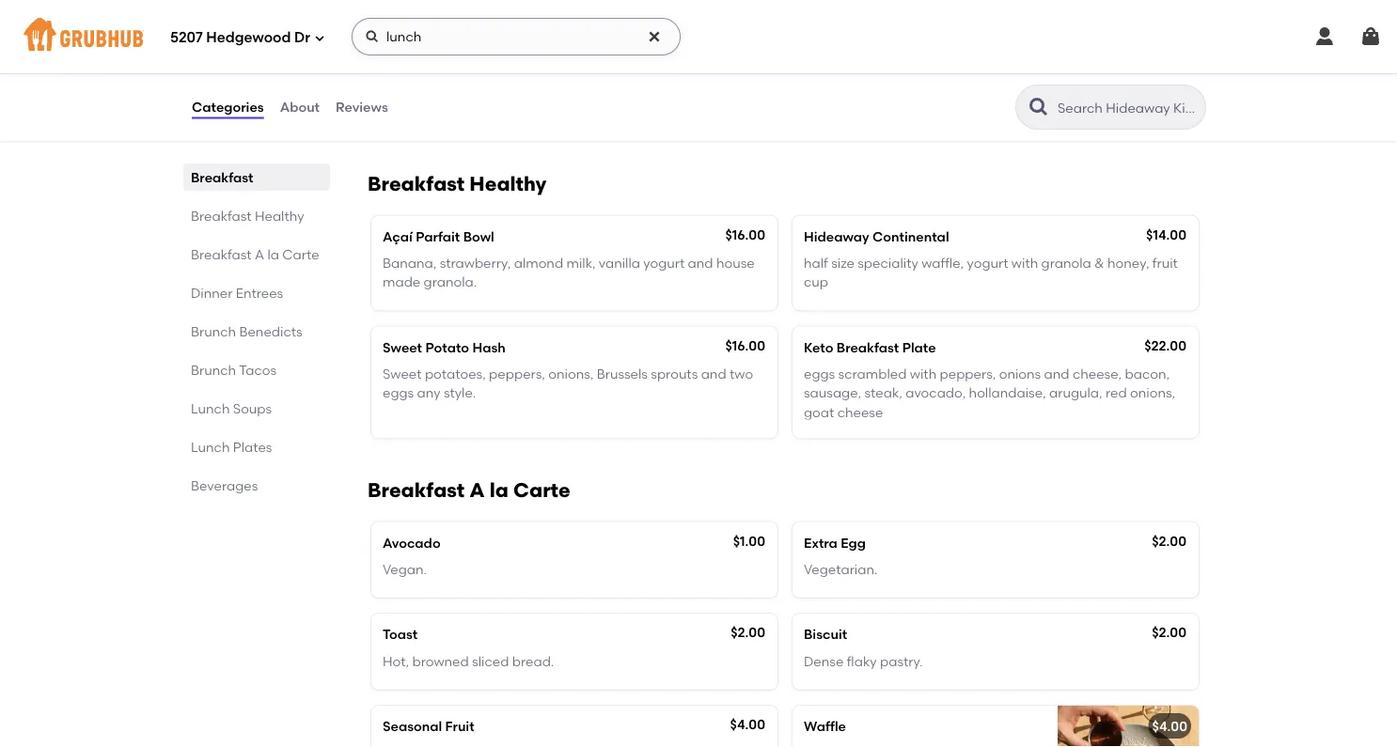 Task type: locate. For each thing, give the bounding box(es) containing it.
granola.
[[424, 274, 477, 290]]

banana,
[[383, 255, 437, 271]]

continental
[[872, 229, 949, 245]]

brunch down dinner
[[191, 323, 236, 339]]

breakfast inside breakfast healthy tab
[[191, 208, 252, 224]]

onions, left the brussels
[[548, 366, 594, 382]]

hash
[[472, 339, 506, 355]]

1 sweet from the top
[[383, 339, 422, 355]]

cheese
[[428, 77, 473, 93], [837, 404, 883, 420]]

and
[[688, 255, 713, 271], [701, 366, 726, 382], [1044, 366, 1069, 382]]

0 horizontal spatial cream,
[[957, 77, 1002, 93]]

waffle down dense
[[804, 719, 846, 734]]

lunch up beverages
[[191, 439, 230, 455]]

waffle
[[531, 50, 573, 66], [804, 719, 846, 734]]

0 vertical spatial cheese
[[428, 77, 473, 93]]

extra egg
[[804, 535, 866, 551]]

waffle up fresh
[[531, 50, 573, 66]]

dense
[[804, 653, 844, 669]]

keto
[[804, 339, 833, 355]]

lunch soups
[[191, 400, 272, 416]]

0 horizontal spatial eggs
[[383, 385, 414, 401]]

breakfast
[[191, 169, 253, 185], [368, 172, 465, 196], [191, 208, 252, 224], [191, 246, 252, 262], [837, 339, 899, 355], [368, 478, 465, 502]]

cream,
[[957, 77, 1002, 93], [1064, 77, 1109, 93]]

1 vertical spatial $16.00
[[725, 338, 765, 353]]

onions, inside the sweet potatoes, peppers, onions, brussels sprouts and two eggs any style.
[[548, 366, 594, 382]]

arugula,
[[1049, 385, 1102, 401]]

onions, down bacon, in the right of the page
[[1130, 385, 1175, 401]]

0 horizontal spatial crumble
[[460, 96, 513, 112]]

toast
[[383, 627, 418, 643]]

and left house
[[688, 255, 713, 271]]

and inside the sweet potatoes, peppers, onions, brussels sprouts and two eggs any style.
[[701, 366, 726, 382]]

1 horizontal spatial peppers,
[[940, 366, 996, 382]]

0 horizontal spatial $4.00
[[730, 717, 765, 733]]

blueberry cheesecake waffle
[[383, 50, 573, 66]]

lunch for lunch soups
[[191, 400, 230, 416]]

0 vertical spatial eggs
[[804, 366, 835, 382]]

1 horizontal spatial chocolate
[[1113, 77, 1177, 93]]

0 horizontal spatial cheese
[[428, 77, 473, 93]]

vanilla
[[912, 77, 954, 93], [599, 255, 640, 271]]

1 vertical spatial carte
[[513, 478, 570, 502]]

crumble down syrup, on the right of the page
[[835, 96, 888, 112]]

0 vertical spatial waffle
[[531, 50, 573, 66]]

0 vertical spatial carte
[[282, 246, 319, 262]]

peppers, up avocado,
[[940, 366, 996, 382]]

bread.
[[512, 653, 554, 669]]

0 horizontal spatial peppers,
[[489, 366, 545, 382]]

1 cream, from the left
[[957, 77, 1002, 93]]

brunch inside brunch benedicts "tab"
[[191, 323, 236, 339]]

$16.00
[[725, 227, 765, 243], [725, 338, 765, 353]]

Search Hideaway Kitchen & Bar search field
[[1056, 99, 1200, 117]]

0 vertical spatial breakfast a la carte
[[191, 246, 319, 262]]

$4.00
[[730, 717, 765, 733], [1152, 719, 1187, 734]]

0 horizontal spatial vanilla
[[599, 255, 640, 271]]

peppers, inside the sweet potatoes, peppers, onions, brussels sprouts and two eggs any style.
[[489, 366, 545, 382]]

0 horizontal spatial breakfast healthy
[[191, 208, 304, 224]]

sprouts
[[651, 366, 698, 382]]

lunch inside "tab"
[[191, 400, 230, 416]]

yogurt left house
[[643, 255, 685, 271]]

sweet left potato
[[383, 339, 422, 355]]

1 horizontal spatial breakfast healthy
[[368, 172, 547, 196]]

0 horizontal spatial onions,
[[548, 366, 594, 382]]

$16.00 up house
[[725, 227, 765, 243]]

brunch
[[191, 323, 236, 339], [191, 362, 236, 378]]

svg image up blueberry in the left top of the page
[[647, 29, 662, 44]]

2 chocolate from the left
[[1113, 77, 1177, 93]]

breakfast healthy
[[368, 172, 547, 196], [191, 208, 304, 224]]

1 vertical spatial eggs
[[383, 385, 414, 401]]

chip
[[804, 96, 832, 112]]

fruit
[[1152, 255, 1178, 271]]

1 horizontal spatial eggs
[[804, 366, 835, 382]]

brunch tacos
[[191, 362, 276, 378]]

svg image right dr
[[314, 32, 325, 44]]

dinner entrees tab
[[191, 283, 322, 303]]

0 vertical spatial lunch
[[191, 400, 230, 416]]

1 horizontal spatial yogurt
[[967, 255, 1008, 271]]

$16.00 for banana, strawberry, almond milk, vanilla yogurt and house made granola.
[[725, 227, 765, 243]]

cheese up bread
[[428, 77, 473, 93]]

tacos
[[239, 362, 276, 378]]

blueberry
[[626, 77, 687, 93]]

1 horizontal spatial breakfast a la carte
[[368, 478, 570, 502]]

1 vertical spatial breakfast healthy
[[191, 208, 304, 224]]

and left two
[[701, 366, 726, 382]]

with up avocado,
[[910, 366, 937, 382]]

1 horizontal spatial crumble
[[835, 96, 888, 112]]

1 horizontal spatial svg image
[[647, 29, 662, 44]]

brunch for brunch benedicts
[[191, 323, 236, 339]]

biscuit
[[804, 627, 847, 643]]

hideaway continental
[[804, 229, 949, 245]]

crumble down "icing,"
[[460, 96, 513, 112]]

reviews button
[[335, 73, 389, 141]]

with left the granola
[[1011, 255, 1038, 271]]

chocolate up chip
[[804, 77, 869, 93]]

2 sweet from the top
[[383, 366, 422, 382]]

coulis,
[[690, 77, 730, 93]]

1 vertical spatial sweet
[[383, 366, 422, 382]]

eggs inside eggs scrambled with peppers, onions and cheese, bacon, sausage, steak, avocado, hollandaise, arugula, red onions, goat cheese
[[804, 366, 835, 382]]

sweet for sweet potato hash
[[383, 339, 422, 355]]

hot, browned sliced bread.
[[383, 653, 554, 669]]

vanilla right milk,
[[599, 255, 640, 271]]

breakfast up breakfast healthy tab
[[191, 169, 253, 185]]

breakfast healthy down breakfast tab
[[191, 208, 304, 224]]

waffle image
[[1058, 706, 1199, 747]]

breakfast down breakfast tab
[[191, 208, 252, 224]]

5207
[[170, 29, 203, 46]]

0 horizontal spatial a
[[255, 246, 264, 262]]

1 horizontal spatial cream,
[[1064, 77, 1109, 93]]

brunch for brunch tacos
[[191, 362, 236, 378]]

hedgewood
[[206, 29, 291, 46]]

syrup,
[[872, 77, 909, 93]]

chocolate up 'search hideaway kitchen & bar' search box
[[1113, 77, 1177, 93]]

2 peppers, from the left
[[940, 366, 996, 382]]

chocolate syrup, vanilla cream, whipped cream,  chocolate chip crumble
[[804, 77, 1177, 112]]

brunch up lunch soups
[[191, 362, 236, 378]]

crumble inside chocolate syrup, vanilla cream, whipped cream,  chocolate chip crumble
[[835, 96, 888, 112]]

cream, left whipped
[[957, 77, 1002, 93]]

healthy up bowl
[[469, 172, 547, 196]]

peppers,
[[489, 366, 545, 382], [940, 366, 996, 382]]

fresh
[[514, 77, 545, 93]]

1 vertical spatial brunch
[[191, 362, 236, 378]]

seasonal fruit
[[383, 719, 474, 734]]

0 vertical spatial vanilla
[[912, 77, 954, 93]]

beverages
[[191, 478, 258, 494]]

1 vertical spatial healthy
[[255, 208, 304, 224]]

0 vertical spatial breakfast healthy
[[368, 172, 547, 196]]

1 vertical spatial a
[[469, 478, 485, 502]]

breakfast up scrambled at right
[[837, 339, 899, 355]]

0 horizontal spatial yogurt
[[643, 255, 685, 271]]

vegan.
[[383, 562, 427, 578]]

brunch benedicts
[[191, 323, 302, 339]]

avocado
[[383, 535, 441, 551]]

0 vertical spatial la
[[267, 246, 279, 262]]

1 vertical spatial lunch
[[191, 439, 230, 455]]

breakfast a la carte up dinner entrees tab at the top of page
[[191, 246, 319, 262]]

1 horizontal spatial cheese
[[837, 404, 883, 420]]

eggs left any
[[383, 385, 414, 401]]

and inside eggs scrambled with peppers, onions and cheese, bacon, sausage, steak, avocado, hollandaise, arugula, red onions, goat cheese
[[1044, 366, 1069, 382]]

breakfast a la carte up avocado
[[368, 478, 570, 502]]

$2.00 for $2.00
[[1152, 625, 1186, 641]]

1 vertical spatial la
[[490, 478, 509, 502]]

yogurt right "waffle," at the right top of page
[[967, 255, 1008, 271]]

0 vertical spatial $16.00
[[725, 227, 765, 243]]

pastry.
[[880, 653, 923, 669]]

1 yogurt from the left
[[643, 255, 685, 271]]

0 vertical spatial brunch
[[191, 323, 236, 339]]

sweet inside the sweet potatoes, peppers, onions, brussels sprouts and two eggs any style.
[[383, 366, 422, 382]]

$16.00 for sweet potatoes, peppers, onions, brussels sprouts and two eggs any style.
[[725, 338, 765, 353]]

cheese down "steak,"
[[837, 404, 883, 420]]

1 vertical spatial vanilla
[[599, 255, 640, 271]]

1 vertical spatial waffle
[[804, 719, 846, 734]]

crumble
[[460, 96, 513, 112], [835, 96, 888, 112]]

brunch benedicts tab
[[191, 322, 322, 341]]

0 vertical spatial healthy
[[469, 172, 547, 196]]

0 horizontal spatial carte
[[282, 246, 319, 262]]

breakfast up dinner
[[191, 246, 252, 262]]

brunch tacos tab
[[191, 360, 322, 380]]

cream, up 'search hideaway kitchen & bar' search box
[[1064, 77, 1109, 93]]

breakfast up avocado
[[368, 478, 465, 502]]

$16.00 up two
[[725, 338, 765, 353]]

strawberry,
[[440, 255, 511, 271]]

benedicts
[[239, 323, 302, 339]]

blueberries,
[[548, 77, 623, 93]]

2 crumble from the left
[[835, 96, 888, 112]]

1 vertical spatial onions,
[[1130, 385, 1175, 401]]

1 crumble from the left
[[460, 96, 513, 112]]

0 horizontal spatial breakfast a la carte
[[191, 246, 319, 262]]

2 lunch from the top
[[191, 439, 230, 455]]

parfait
[[416, 229, 460, 245]]

0 vertical spatial onions,
[[548, 366, 594, 382]]

house
[[716, 255, 755, 271]]

breakfast healthy up açaí parfait bowl
[[368, 172, 547, 196]]

1 lunch from the top
[[191, 400, 230, 416]]

sweet potatoes, peppers, onions, brussels sprouts and two eggs any style.
[[383, 366, 753, 401]]

1 horizontal spatial with
[[1011, 255, 1038, 271]]

1 brunch from the top
[[191, 323, 236, 339]]

2 $16.00 from the top
[[725, 338, 765, 353]]

plates
[[233, 439, 272, 455]]

1 vertical spatial with
[[910, 366, 937, 382]]

0 vertical spatial a
[[255, 246, 264, 262]]

1 vertical spatial breakfast a la carte
[[368, 478, 570, 502]]

yogurt inside half size speciality waffle, yogurt with granola & honey,  fruit cup
[[967, 255, 1008, 271]]

vanilla right syrup, on the right of the page
[[912, 77, 954, 93]]

and up arugula,
[[1044, 366, 1069, 382]]

about button
[[279, 73, 321, 141]]

vanilla inside chocolate syrup, vanilla cream, whipped cream,  chocolate chip crumble
[[912, 77, 954, 93]]

1 horizontal spatial vanilla
[[912, 77, 954, 93]]

1 horizontal spatial onions,
[[1130, 385, 1175, 401]]

with
[[1011, 255, 1038, 271], [910, 366, 937, 382]]

peppers, inside eggs scrambled with peppers, onions and cheese, bacon, sausage, steak, avocado, hollandaise, arugula, red onions, goat cheese
[[940, 366, 996, 382]]

peppers, down hash
[[489, 366, 545, 382]]

0 horizontal spatial chocolate
[[804, 77, 869, 93]]

svg image
[[647, 29, 662, 44], [314, 32, 325, 44]]

eggs up sausage,
[[804, 366, 835, 382]]

0 horizontal spatial with
[[910, 366, 937, 382]]

1 $16.00 from the top
[[725, 227, 765, 243]]

size
[[831, 255, 854, 271]]

bacon,
[[1125, 366, 1170, 382]]

sweet up any
[[383, 366, 422, 382]]

healthy up breakfast a la carte 'tab'
[[255, 208, 304, 224]]

1 horizontal spatial $4.00
[[1152, 719, 1187, 734]]

2 brunch from the top
[[191, 362, 236, 378]]

2 yogurt from the left
[[967, 255, 1008, 271]]

onions, inside eggs scrambled with peppers, onions and cheese, bacon, sausage, steak, avocado, hollandaise, arugula, red onions, goat cheese
[[1130, 385, 1175, 401]]

1 horizontal spatial healthy
[[469, 172, 547, 196]]

scrambled
[[838, 366, 907, 382]]

healthy
[[469, 172, 547, 196], [255, 208, 304, 224]]

0 horizontal spatial healthy
[[255, 208, 304, 224]]

0 vertical spatial sweet
[[383, 339, 422, 355]]

main navigation navigation
[[0, 0, 1397, 73]]

potato
[[425, 339, 469, 355]]

lunch left soups
[[191, 400, 230, 416]]

svg image
[[1313, 25, 1336, 48], [1359, 25, 1382, 48], [365, 29, 380, 44]]

breakfast up açaí
[[368, 172, 465, 196]]

lunch inside tab
[[191, 439, 230, 455]]

sliced
[[472, 653, 509, 669]]

1 vertical spatial cheese
[[837, 404, 883, 420]]

reviews
[[336, 99, 388, 115]]

waffle,
[[921, 255, 964, 271]]

whipped
[[1006, 77, 1061, 93]]

chocolate
[[804, 77, 869, 93], [1113, 77, 1177, 93]]

style.
[[444, 385, 476, 401]]

and inside banana, strawberry, almond milk, vanilla yogurt and house made granola.
[[688, 255, 713, 271]]

and for sprouts
[[701, 366, 726, 382]]

with inside half size speciality waffle, yogurt with granola & honey,  fruit cup
[[1011, 255, 1038, 271]]

cheese inside cream cheese icing, fresh blueberries, blueberry coulis, short bread crumble
[[428, 77, 473, 93]]

0 vertical spatial with
[[1011, 255, 1038, 271]]

0 horizontal spatial la
[[267, 246, 279, 262]]

1 peppers, from the left
[[489, 366, 545, 382]]

brunch inside brunch tacos "tab"
[[191, 362, 236, 378]]



Task type: vqa. For each thing, say whether or not it's contained in the screenshot.
first crumble from the right
yes



Task type: describe. For each thing, give the bounding box(es) containing it.
cream cheese icing, fresh blueberries, blueberry coulis, short bread crumble
[[383, 77, 730, 112]]

red
[[1106, 385, 1127, 401]]

Search for food, convenience, alcohol... search field
[[352, 18, 681, 55]]

breakfast healthy inside breakfast healthy tab
[[191, 208, 304, 224]]

sweet for sweet potatoes, peppers, onions, brussels sprouts and two eggs any style.
[[383, 366, 422, 382]]

eggs scrambled with peppers, onions and cheese, bacon, sausage, steak, avocado, hollandaise, arugula, red onions, goat cheese
[[804, 366, 1175, 420]]

goat
[[804, 404, 834, 420]]

browned
[[412, 653, 469, 669]]

extra
[[804, 535, 838, 551]]

keto breakfast plate
[[804, 339, 936, 355]]

cup
[[804, 274, 828, 290]]

brussels
[[597, 366, 648, 382]]

dinner entrees
[[191, 285, 283, 301]]

dinner
[[191, 285, 233, 301]]

chocolate syrup, vanilla cream, whipped cream,  chocolate chip crumble button
[[793, 37, 1199, 132]]

hot,
[[383, 653, 409, 669]]

&
[[1094, 255, 1104, 271]]

0 horizontal spatial svg image
[[365, 29, 380, 44]]

1 horizontal spatial la
[[490, 478, 509, 502]]

lunch for lunch plates
[[191, 439, 230, 455]]

potatoes,
[[425, 366, 486, 382]]

banana, strawberry, almond milk, vanilla yogurt and house made granola.
[[383, 255, 755, 290]]

seasonal
[[383, 719, 442, 734]]

$2.00 for $1.00
[[1152, 533, 1186, 549]]

half
[[804, 255, 828, 271]]

1 horizontal spatial waffle
[[804, 719, 846, 734]]

egg
[[841, 535, 866, 551]]

almond
[[514, 255, 563, 271]]

soups
[[233, 400, 272, 416]]

breakfast tab
[[191, 167, 322, 187]]

2 horizontal spatial svg image
[[1359, 25, 1382, 48]]

5207 hedgewood dr
[[170, 29, 310, 46]]

1 horizontal spatial a
[[469, 478, 485, 502]]

breakfast inside breakfast a la carte 'tab'
[[191, 246, 252, 262]]

vegetarian.
[[804, 562, 878, 578]]

sweet potato hash
[[383, 339, 506, 355]]

a inside 'tab'
[[255, 246, 264, 262]]

plate
[[902, 339, 936, 355]]

açaí parfait bowl
[[383, 229, 494, 245]]

flaky
[[847, 653, 877, 669]]

breakfast a la carte inside 'tab'
[[191, 246, 319, 262]]

0 horizontal spatial svg image
[[314, 32, 325, 44]]

1 horizontal spatial svg image
[[1313, 25, 1336, 48]]

short
[[383, 96, 415, 112]]

and for yogurt
[[688, 255, 713, 271]]

la inside 'tab'
[[267, 246, 279, 262]]

bread
[[418, 96, 457, 112]]

lunch plates tab
[[191, 437, 322, 457]]

lunch plates
[[191, 439, 272, 455]]

$1.00
[[733, 533, 765, 549]]

categories button
[[191, 73, 265, 141]]

breakfast inside breakfast tab
[[191, 169, 253, 185]]

cheese inside eggs scrambled with peppers, onions and cheese, bacon, sausage, steak, avocado, hollandaise, arugula, red onions, goat cheese
[[837, 404, 883, 420]]

about
[[280, 99, 320, 115]]

hollandaise,
[[969, 385, 1046, 401]]

açaí
[[383, 229, 413, 245]]

cheesecake
[[448, 50, 528, 66]]

with inside eggs scrambled with peppers, onions and cheese, bacon, sausage, steak, avocado, hollandaise, arugula, red onions, goat cheese
[[910, 366, 937, 382]]

speciality
[[858, 255, 918, 271]]

milk,
[[566, 255, 596, 271]]

dense flaky pastry.
[[804, 653, 923, 669]]

healthy inside breakfast healthy tab
[[255, 208, 304, 224]]

half size speciality waffle, yogurt with granola & honey,  fruit cup
[[804, 255, 1178, 290]]

cream
[[383, 77, 424, 93]]

entrees
[[236, 285, 283, 301]]

$22.00
[[1144, 338, 1186, 353]]

2 cream, from the left
[[1064, 77, 1109, 93]]

breakfast healthy tab
[[191, 206, 322, 226]]

carte inside 'tab'
[[282, 246, 319, 262]]

yogurt inside banana, strawberry, almond milk, vanilla yogurt and house made granola.
[[643, 255, 685, 271]]

vanilla inside banana, strawberry, almond milk, vanilla yogurt and house made granola.
[[599, 255, 640, 271]]

honey,
[[1107, 255, 1149, 271]]

bowl
[[463, 229, 494, 245]]

cheese,
[[1073, 366, 1122, 382]]

blueberry
[[383, 50, 445, 66]]

any
[[417, 385, 441, 401]]

dr
[[294, 29, 310, 46]]

steak,
[[865, 385, 902, 401]]

onions
[[999, 366, 1041, 382]]

beverages tab
[[191, 476, 322, 495]]

1 chocolate from the left
[[804, 77, 869, 93]]

0 horizontal spatial waffle
[[531, 50, 573, 66]]

avocado,
[[906, 385, 966, 401]]

hideaway
[[804, 229, 869, 245]]

1 horizontal spatial carte
[[513, 478, 570, 502]]

crumble inside cream cheese icing, fresh blueberries, blueberry coulis, short bread crumble
[[460, 96, 513, 112]]

made
[[383, 274, 420, 290]]

granola
[[1041, 255, 1091, 271]]

$14.00
[[1146, 227, 1186, 243]]

breakfast a la carte tab
[[191, 244, 322, 264]]

search icon image
[[1028, 96, 1050, 118]]

lunch soups tab
[[191, 399, 322, 418]]

fruit
[[445, 719, 474, 734]]

eggs inside the sweet potatoes, peppers, onions, brussels sprouts and two eggs any style.
[[383, 385, 414, 401]]

icing,
[[477, 77, 511, 93]]

sausage,
[[804, 385, 861, 401]]



